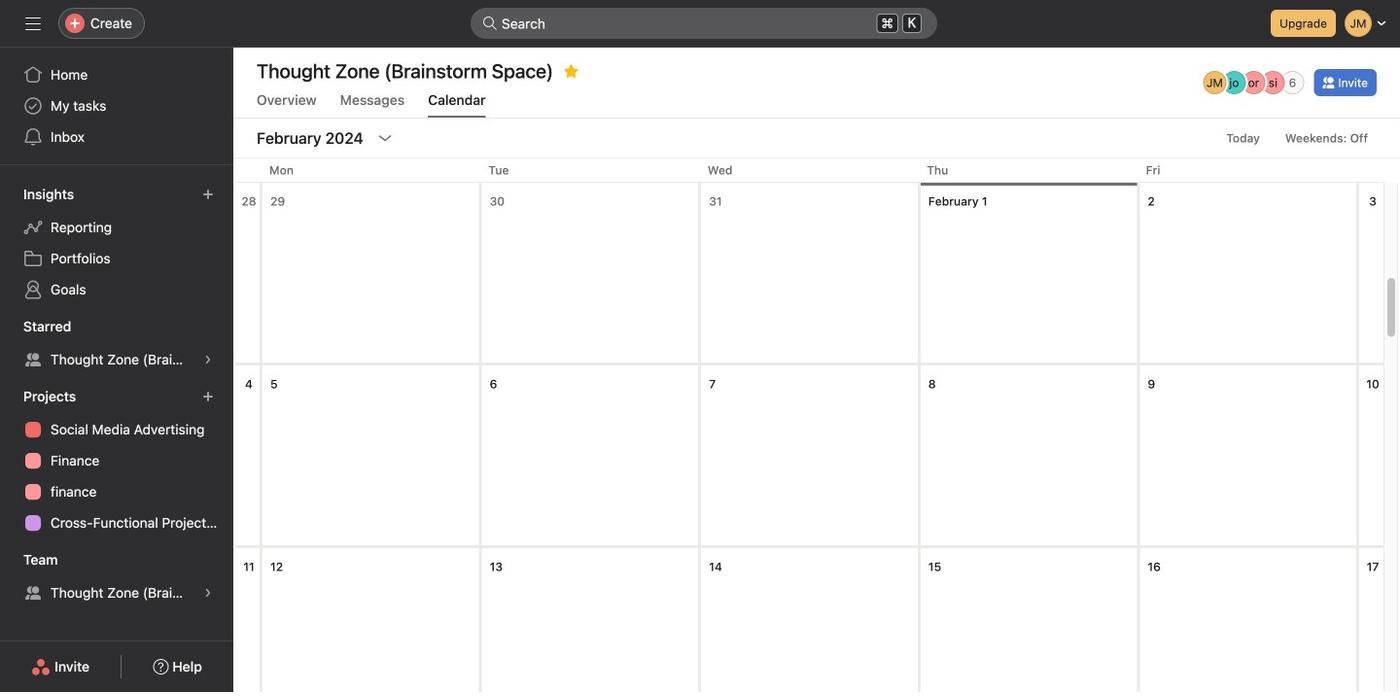 Task type: describe. For each thing, give the bounding box(es) containing it.
see details, thought zone (brainstorm space) image for "starred" element
[[202, 354, 214, 366]]

new insights image
[[202, 189, 214, 200]]

starred element
[[0, 309, 233, 379]]

projects element
[[0, 379, 233, 543]]

remove from starred image
[[563, 63, 579, 79]]

pick month image
[[377, 130, 393, 146]]

see details, thought zone (brainstorm space) image for teams "element"
[[202, 587, 214, 599]]

new project or portfolio image
[[202, 391, 214, 403]]

Search tasks, projects, and more text field
[[471, 8, 937, 39]]

insights element
[[0, 177, 233, 309]]



Task type: vqa. For each thing, say whether or not it's contained in the screenshot.
Global element
yes



Task type: locate. For each thing, give the bounding box(es) containing it.
hide sidebar image
[[25, 16, 41, 31]]

see details, thought zone (brainstorm space) image inside teams "element"
[[202, 587, 214, 599]]

see details, thought zone (brainstorm space) image inside "starred" element
[[202, 354, 214, 366]]

0 vertical spatial see details, thought zone (brainstorm space) image
[[202, 354, 214, 366]]

see details, thought zone (brainstorm space) image
[[202, 354, 214, 366], [202, 587, 214, 599]]

prominent image
[[482, 16, 498, 31]]

global element
[[0, 48, 233, 164]]

2 see details, thought zone (brainstorm space) image from the top
[[202, 587, 214, 599]]

teams element
[[0, 543, 233, 613]]

1 see details, thought zone (brainstorm space) image from the top
[[202, 354, 214, 366]]

None field
[[471, 8, 937, 39]]

1 vertical spatial see details, thought zone (brainstorm space) image
[[202, 587, 214, 599]]



